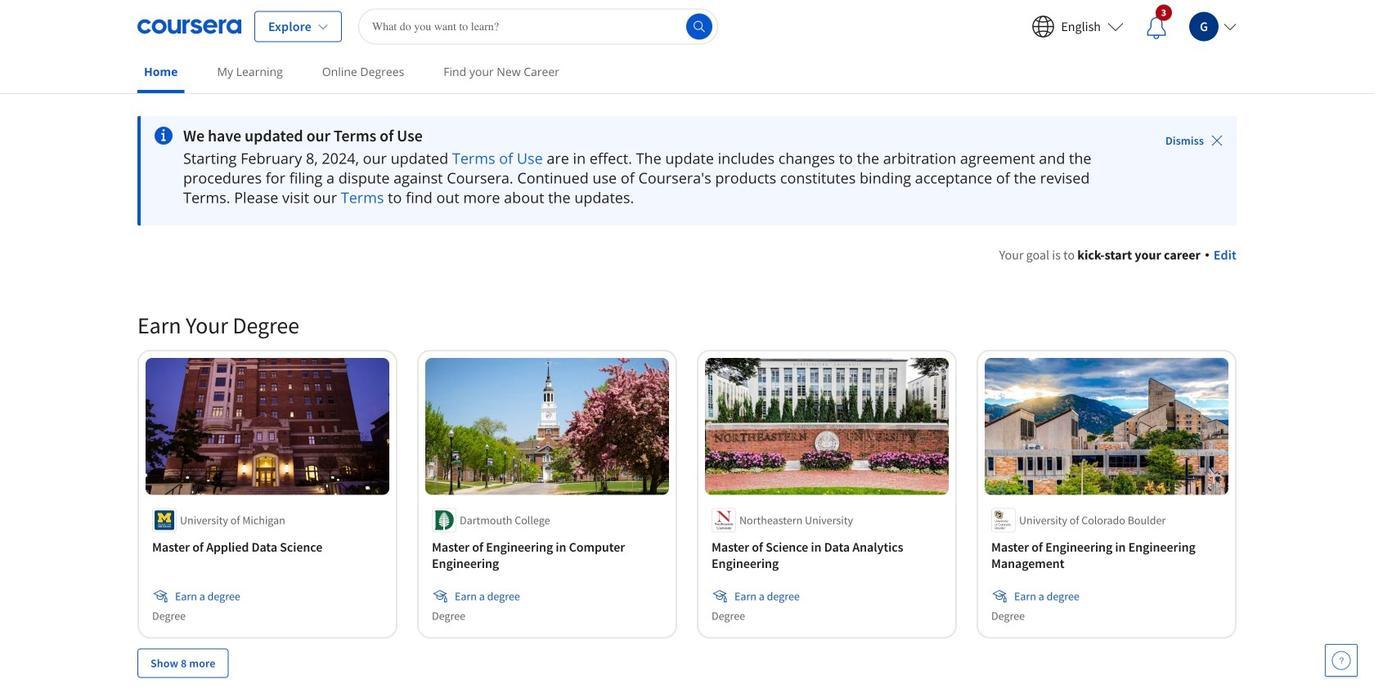 Task type: vqa. For each thing, say whether or not it's contained in the screenshot.
Coursera image
yes



Task type: describe. For each thing, give the bounding box(es) containing it.
coursera image
[[137, 13, 241, 40]]

What do you want to learn? text field
[[358, 9, 718, 45]]

earn your degree collection element
[[128, 285, 1247, 694]]

information: we have updated our terms of use element
[[183, 126, 1120, 146]]



Task type: locate. For each thing, give the bounding box(es) containing it.
None search field
[[358, 9, 718, 45]]

main content
[[0, 96, 1374, 694]]

help center image
[[1332, 651, 1351, 671]]



